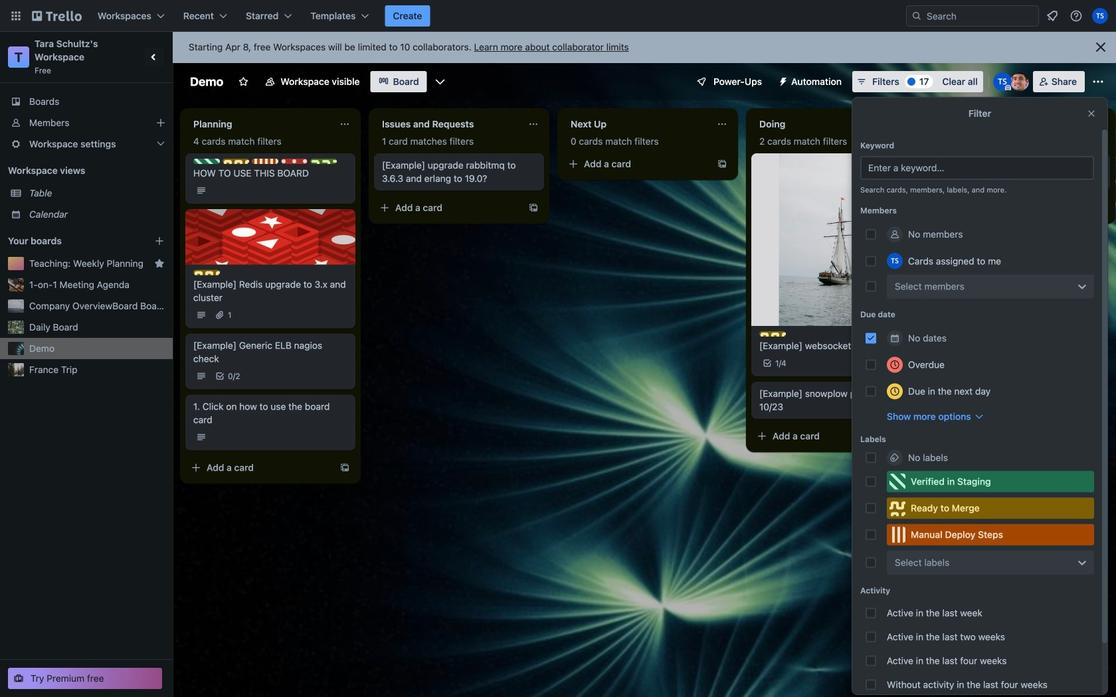Task type: locate. For each thing, give the bounding box(es) containing it.
star or unstar board image
[[238, 76, 249, 87]]

0 notifications image
[[1045, 8, 1061, 24]]

your boards with 6 items element
[[8, 233, 134, 249]]

1 vertical spatial color: green, title: "verified in staging" element
[[887, 471, 1094, 493]]

1 horizontal spatial color: orange, title: "manual deploy steps" element
[[887, 525, 1094, 546]]

0 horizontal spatial color: orange, title: "manual deploy steps" element
[[252, 159, 278, 164]]

None text field
[[185, 114, 334, 135], [374, 114, 523, 135], [563, 114, 712, 135], [752, 114, 900, 135], [185, 114, 334, 135], [374, 114, 523, 135], [563, 114, 712, 135], [752, 114, 900, 135]]

james peterson (jamespeterson93) image
[[900, 356, 916, 371]]

0 horizontal spatial tara schultz (taraschultz7) image
[[887, 253, 903, 269]]

color: green, title: "verified in staging" element
[[193, 159, 220, 164], [887, 471, 1094, 493]]

james peterson (jamespeterson93) image
[[1011, 72, 1029, 91]]

0 vertical spatial color: orange, title: "manual deploy steps" element
[[252, 159, 278, 164]]

create from template… image
[[528, 203, 539, 213], [1094, 203, 1105, 213], [340, 463, 350, 473]]

search image
[[912, 11, 922, 21]]

0 horizontal spatial color: green, title: "verified in staging" element
[[193, 159, 220, 164]]

close popover image
[[1086, 108, 1097, 119]]

0 vertical spatial color: green, title: "verified in staging" element
[[193, 159, 220, 164]]

color: red, title: "unshippable!" element
[[281, 159, 308, 164]]

color: orange, title: "manual deploy steps" element
[[252, 159, 278, 164], [887, 525, 1094, 546]]

tara schultz (taraschultz7) image
[[1092, 8, 1108, 24], [993, 72, 1012, 91], [887, 253, 903, 269]]

0 vertical spatial tara schultz (taraschultz7) image
[[1092, 8, 1108, 24]]

color: lime, title: "secrets" element
[[310, 159, 337, 164]]

1 horizontal spatial tara schultz (taraschultz7) image
[[993, 72, 1012, 91]]

add board image
[[154, 236, 165, 247]]

2 horizontal spatial create from template… image
[[1094, 203, 1105, 213]]

2 horizontal spatial tara schultz (taraschultz7) image
[[1092, 8, 1108, 24]]

create from template… image
[[717, 159, 728, 169]]

1 vertical spatial tara schultz (taraschultz7) image
[[993, 72, 1012, 91]]

color: yellow, title: "ready to merge" element
[[223, 159, 249, 164], [193, 270, 220, 275], [760, 332, 786, 337], [887, 498, 1094, 519]]

tara schultz (taraschultz7) image inside primary 'element'
[[1092, 8, 1108, 24]]

2 vertical spatial tara schultz (taraschultz7) image
[[887, 253, 903, 269]]



Task type: vqa. For each thing, say whether or not it's contained in the screenshot.
show menu 'Icon'
yes



Task type: describe. For each thing, give the bounding box(es) containing it.
0 horizontal spatial create from template… image
[[340, 463, 350, 473]]

customize views image
[[434, 75, 447, 88]]

open information menu image
[[1070, 9, 1083, 23]]

1 vertical spatial color: orange, title: "manual deploy steps" element
[[887, 525, 1094, 546]]

show menu image
[[1092, 75, 1105, 88]]

1 horizontal spatial color: green, title: "verified in staging" element
[[887, 471, 1094, 493]]

this member is an admin of this board. image
[[1005, 85, 1011, 91]]

Board name text field
[[183, 71, 230, 92]]

starred icon image
[[154, 258, 165, 269]]

Enter a keyword… text field
[[861, 156, 1094, 180]]

workspace navigation collapse icon image
[[145, 48, 163, 66]]

sm image
[[773, 71, 792, 90]]

back to home image
[[32, 5, 82, 27]]

Search field
[[906, 5, 1039, 27]]

1 horizontal spatial create from template… image
[[528, 203, 539, 213]]

primary element
[[0, 0, 1116, 32]]



